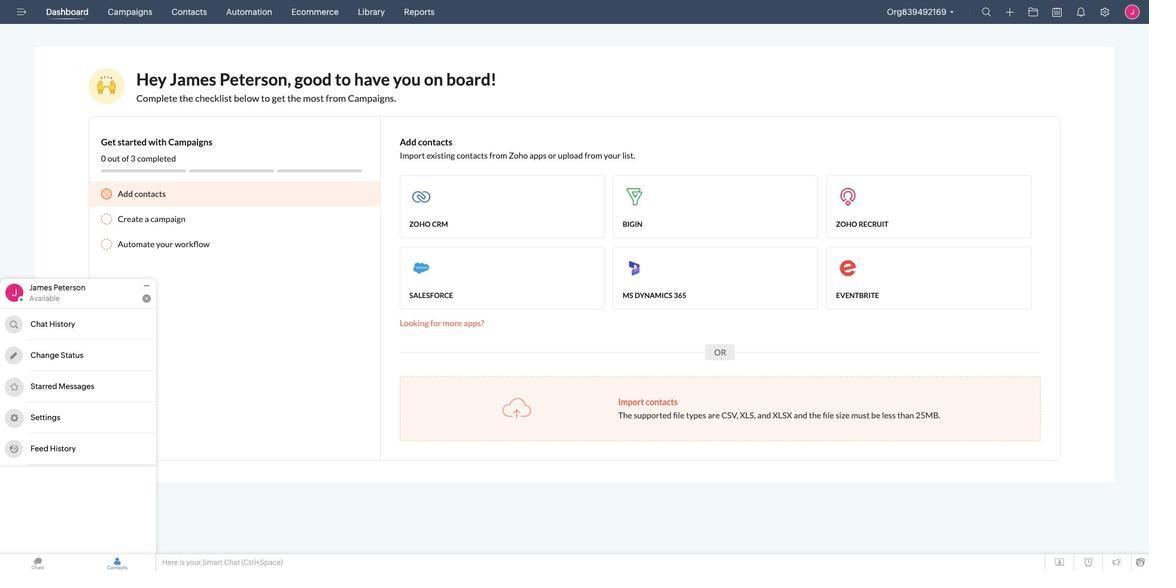Task type: locate. For each thing, give the bounding box(es) containing it.
history down available on the left bottom of page
[[49, 319, 75, 328]]

org839492169
[[888, 7, 947, 17]]

(ctrl+space)
[[242, 559, 283, 567]]

0 horizontal spatial chat
[[30, 319, 48, 328]]

history right 'feed'
[[50, 444, 76, 453]]

ecommerce
[[292, 7, 339, 17]]

chats image
[[0, 555, 75, 571]]

dashboard link
[[41, 0, 93, 24]]

chat down available on the left bottom of page
[[30, 319, 48, 328]]

1 vertical spatial chat
[[224, 559, 240, 567]]

0 vertical spatial history
[[49, 319, 75, 328]]

1 horizontal spatial chat
[[224, 559, 240, 567]]

1 vertical spatial history
[[50, 444, 76, 453]]

peterson
[[54, 283, 86, 292]]

change
[[30, 351, 59, 360]]

chat history
[[30, 319, 75, 328]]

automation link
[[222, 0, 277, 24]]

james peterson
[[29, 283, 86, 292]]

dashboard
[[46, 7, 89, 17]]

folder image
[[1029, 7, 1039, 17]]

history
[[49, 319, 75, 328], [50, 444, 76, 453]]

ecommerce link
[[287, 0, 344, 24]]

feed
[[30, 444, 48, 453]]

available
[[29, 295, 60, 303]]

contacts image
[[80, 555, 155, 571]]

campaigns
[[108, 7, 153, 17]]

james
[[29, 283, 52, 292]]

chat right smart
[[224, 559, 240, 567]]

chat
[[30, 319, 48, 328], [224, 559, 240, 567]]

starred
[[30, 382, 57, 391]]

contacts link
[[167, 0, 212, 24]]

automation
[[226, 7, 273, 17]]

history for chat history
[[49, 319, 75, 328]]

is
[[180, 559, 185, 567]]

messages
[[59, 382, 94, 391]]

status
[[61, 351, 84, 360]]



Task type: describe. For each thing, give the bounding box(es) containing it.
library
[[358, 7, 385, 17]]

campaigns link
[[103, 0, 157, 24]]

quick actions image
[[1006, 8, 1015, 17]]

0 vertical spatial chat
[[30, 319, 48, 328]]

here
[[162, 559, 178, 567]]

here is your smart chat (ctrl+space)
[[162, 559, 283, 567]]

your
[[186, 559, 201, 567]]

reports
[[404, 7, 435, 17]]

library link
[[353, 0, 390, 24]]

search image
[[982, 7, 992, 17]]

reports link
[[400, 0, 440, 24]]

Search Contacts text field
[[16, 309, 141, 328]]

change status
[[30, 351, 84, 360]]

smart
[[203, 559, 223, 567]]

notifications image
[[1077, 7, 1086, 17]]

contacts
[[172, 7, 207, 17]]

starred messages
[[30, 382, 94, 391]]

feed history
[[30, 444, 76, 453]]

configure settings image
[[1101, 7, 1110, 17]]

settings
[[30, 413, 60, 422]]

calendar image
[[1053, 7, 1062, 17]]

history for feed history
[[50, 444, 76, 453]]



Task type: vqa. For each thing, say whether or not it's contained in the screenshot.
In
no



